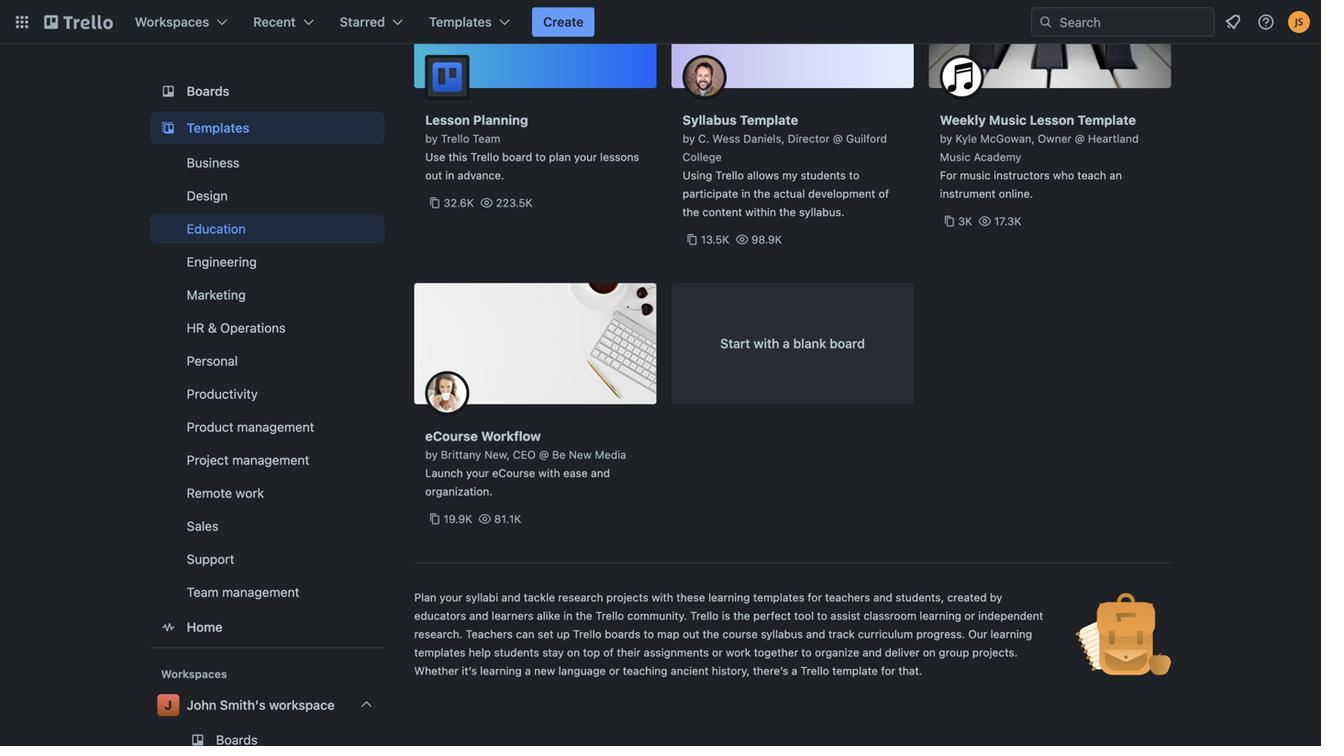 Task type: vqa. For each thing, say whether or not it's contained in the screenshot.
day inside Before first day tasks: make sure all of the HR logistics and manager tasks are in order before the new hire arrives First week tasks: a handy list all the to- dos to get onboarded into company and team systems Who's Who list: help the newbie orient themselves and learn all about the key people they'll encounter at work
no



Task type: describe. For each thing, give the bounding box(es) containing it.
wess
[[713, 132, 741, 145]]

@ inside syllabus template by c. wess daniels, director @ guilford college using trello allows my students to participate in the actual development of the content within the syllabus.
[[833, 132, 843, 145]]

and down "curriculum"
[[863, 646, 882, 659]]

0 horizontal spatial team
[[187, 584, 219, 600]]

that.
[[899, 665, 923, 677]]

marketing link
[[150, 280, 385, 310]]

ancient
[[671, 665, 709, 677]]

actual
[[774, 187, 805, 200]]

within
[[746, 206, 776, 218]]

2 on from the left
[[923, 646, 936, 659]]

personal link
[[150, 346, 385, 376]]

design
[[187, 188, 228, 203]]

plan
[[549, 151, 571, 163]]

create
[[543, 14, 584, 29]]

weekly music lesson template by kyle mcgowan, owner @ heartland music academy for music instructors who teach an instrument online.
[[940, 112, 1139, 200]]

business link
[[150, 148, 385, 177]]

be
[[552, 448, 566, 461]]

weekly
[[940, 112, 986, 128]]

up
[[557, 628, 570, 641]]

@ inside ecourse workflow by brittany new, ceo @ be new media launch your ecourse with ease and organization.
[[539, 448, 549, 461]]

organize
[[815, 646, 860, 659]]

created
[[948, 591, 987, 604]]

trello left is
[[690, 609, 719, 622]]

by inside the plan your syllabi and tackle research projects with these learning templates for teachers and students, created by educators and learners alike in the trello community. trello is the perfect tool to assist classroom learning or independent research. teachers can set up trello boards to map out the course syllabus and track curriculum progress. our learning templates help students stay on top of their assignments or work together to organize and deliver on group projects. whether it's learning a new language or teaching ancient history, there's a trello template for that.
[[990, 591, 1003, 604]]

hr & operations
[[187, 320, 286, 335]]

a inside button
[[783, 336, 790, 351]]

director
[[788, 132, 830, 145]]

syllabus
[[683, 112, 737, 128]]

1 vertical spatial ecourse
[[492, 467, 536, 480]]

research.
[[414, 628, 463, 641]]

engineering link
[[150, 247, 385, 277]]

0 vertical spatial for
[[808, 591, 822, 604]]

blank
[[794, 336, 827, 351]]

template board image
[[157, 117, 179, 139]]

community.
[[627, 609, 687, 622]]

back to home image
[[44, 7, 113, 37]]

hr & operations link
[[150, 313, 385, 343]]

learning down help
[[480, 665, 522, 677]]

top
[[583, 646, 600, 659]]

syllabus template by c. wess daniels, director @ guilford college using trello allows my students to participate in the actual development of the content within the syllabus.
[[683, 112, 889, 218]]

management for product management
[[237, 419, 314, 434]]

templates link
[[150, 111, 385, 144]]

organization.
[[425, 485, 493, 498]]

students inside the plan your syllabi and tackle research projects with these learning templates for teachers and students, created by educators and learners alike in the trello community. trello is the perfect tool to assist classroom learning or independent research. teachers can set up trello boards to map out the course syllabus and track curriculum progress. our learning templates help students stay on top of their assignments or work together to organize and deliver on group projects. whether it's learning a new language or teaching ancient history, there's a trello template for that.
[[494, 646, 540, 659]]

start with a blank board button
[[672, 283, 914, 404]]

81.1k
[[494, 513, 522, 525]]

32.6k
[[444, 196, 474, 209]]

your for planning
[[574, 151, 597, 163]]

create button
[[532, 7, 595, 37]]

the left course
[[703, 628, 720, 641]]

product
[[187, 419, 234, 434]]

hr
[[187, 320, 204, 335]]

of inside the plan your syllabi and tackle research projects with these learning templates for teachers and students, created by educators and learners alike in the trello community. trello is the perfect tool to assist classroom learning or independent research. teachers can set up trello boards to map out the course syllabus and track curriculum progress. our learning templates help students stay on top of their assignments or work together to organize and deliver on group projects. whether it's learning a new language or teaching ancient history, there's a trello template for that.
[[604, 646, 614, 659]]

engineering
[[187, 254, 257, 269]]

personal
[[187, 353, 238, 368]]

2 vertical spatial or
[[609, 665, 620, 677]]

trello up 'advance.'
[[471, 151, 499, 163]]

sales
[[187, 518, 219, 534]]

syllabus
[[761, 628, 803, 641]]

to right together
[[802, 646, 812, 659]]

independent
[[979, 609, 1044, 622]]

ease
[[564, 467, 588, 480]]

boards
[[605, 628, 641, 641]]

out inside the lesson planning by trello team use this trello board to plan your lessons out in advance.
[[425, 169, 442, 182]]

c. wess daniels, director @ guilford college image
[[683, 55, 727, 99]]

content
[[703, 206, 742, 218]]

start with a blank board
[[721, 336, 865, 351]]

operations
[[220, 320, 286, 335]]

stay
[[543, 646, 564, 659]]

an
[[1110, 169, 1122, 182]]

the down research
[[576, 609, 593, 622]]

templates button
[[418, 7, 521, 37]]

instrument
[[940, 187, 996, 200]]

design link
[[150, 181, 385, 210]]

productivity link
[[150, 379, 385, 409]]

primary element
[[0, 0, 1322, 44]]

remote work link
[[150, 478, 385, 508]]

by for ecourse workflow
[[425, 448, 438, 461]]

productivity
[[187, 386, 258, 401]]

and inside ecourse workflow by brittany new, ceo @ be new media launch your ecourse with ease and organization.
[[591, 467, 610, 480]]

and down syllabi
[[470, 609, 489, 622]]

perfect
[[754, 609, 791, 622]]

participate
[[683, 187, 739, 200]]

instructors
[[994, 169, 1050, 182]]

academy
[[974, 151, 1022, 163]]

project management
[[187, 452, 310, 467]]

kyle
[[956, 132, 978, 145]]

launch
[[425, 467, 463, 480]]

to inside the lesson planning by trello team use this trello board to plan your lessons out in advance.
[[536, 151, 546, 163]]

your inside the plan your syllabi and tackle research projects with these learning templates for teachers and students, created by educators and learners alike in the trello community. trello is the perfect tool to assist classroom learning or independent research. teachers can set up trello boards to map out the course syllabus and track curriculum progress. our learning templates help students stay on top of their assignments or work together to organize and deliver on group projects. whether it's learning a new language or teaching ancient history, there's a trello template for that.
[[440, 591, 463, 604]]

management for team management
[[222, 584, 300, 600]]

to inside syllabus template by c. wess daniels, director @ guilford college using trello allows my students to participate in the actual development of the content within the syllabus.
[[849, 169, 860, 182]]

trello up the 'boards'
[[596, 609, 624, 622]]

1 vertical spatial templates
[[414, 646, 466, 659]]

workspaces button
[[124, 7, 239, 37]]

and up classroom in the right of the page
[[874, 591, 893, 604]]

there's
[[753, 665, 789, 677]]

2 horizontal spatial a
[[792, 665, 798, 677]]

my
[[783, 169, 798, 182]]

your for workflow
[[466, 467, 489, 480]]

board inside button
[[830, 336, 865, 351]]

deliver
[[885, 646, 920, 659]]

brittany new, ceo @ be new media image
[[425, 371, 469, 415]]

with inside button
[[754, 336, 780, 351]]

syllabi
[[466, 591, 499, 604]]

by for syllabus template
[[683, 132, 695, 145]]

boards link
[[150, 75, 385, 108]]

it's
[[462, 665, 477, 677]]

trello up this
[[441, 132, 470, 145]]

in inside syllabus template by c. wess daniels, director @ guilford college using trello allows my students to participate in the actual development of the content within the syllabus.
[[742, 187, 751, 200]]

&
[[208, 320, 217, 335]]

with inside the plan your syllabi and tackle research projects with these learning templates for teachers and students, created by educators and learners alike in the trello community. trello is the perfect tool to assist classroom learning or independent research. teachers can set up trello boards to map out the course syllabus and track curriculum progress. our learning templates help students stay on top of their assignments or work together to organize and deliver on group projects. whether it's learning a new language or teaching ancient history, there's a trello template for that.
[[652, 591, 674, 604]]

lesson planning by trello team use this trello board to plan your lessons out in advance.
[[425, 112, 640, 182]]

history,
[[712, 665, 750, 677]]

language
[[559, 665, 606, 677]]

course
[[723, 628, 758, 641]]

planning
[[473, 112, 528, 128]]

open information menu image
[[1257, 13, 1276, 31]]

templates inside popup button
[[429, 14, 492, 29]]

the right is
[[734, 609, 750, 622]]

online.
[[999, 187, 1034, 200]]



Task type: locate. For each thing, give the bounding box(es) containing it.
0 vertical spatial in
[[445, 169, 455, 182]]

our
[[969, 628, 988, 641]]

1 vertical spatial with
[[539, 467, 560, 480]]

for up tool at the bottom of page
[[808, 591, 822, 604]]

a right there's
[[792, 665, 798, 677]]

1 horizontal spatial in
[[564, 609, 573, 622]]

templates up the perfect
[[754, 591, 805, 604]]

out inside the plan your syllabi and tackle research projects with these learning templates for teachers and students, created by educators and learners alike in the trello community. trello is the perfect tool to assist classroom learning or independent research. teachers can set up trello boards to map out the course syllabus and track curriculum progress. our learning templates help students stay on top of their assignments or work together to organize and deliver on group projects. whether it's learning a new language or teaching ancient history, there's a trello template for that.
[[683, 628, 700, 641]]

the down allows
[[754, 187, 771, 200]]

1 vertical spatial out
[[683, 628, 700, 641]]

1 template from the left
[[740, 112, 799, 128]]

trello inside syllabus template by c. wess daniels, director @ guilford college using trello allows my students to participate in the actual development of the content within the syllabus.
[[716, 169, 744, 182]]

allows
[[747, 169, 779, 182]]

2 horizontal spatial or
[[965, 609, 976, 622]]

0 horizontal spatial work
[[236, 485, 264, 501]]

your inside the lesson planning by trello team use this trello board to plan your lessons out in advance.
[[574, 151, 597, 163]]

0 horizontal spatial templates
[[414, 646, 466, 659]]

template inside syllabus template by c. wess daniels, director @ guilford college using trello allows my students to participate in the actual development of the content within the syllabus.
[[740, 112, 799, 128]]

0 horizontal spatial for
[[808, 591, 822, 604]]

students up the development
[[801, 169, 846, 182]]

2 vertical spatial in
[[564, 609, 573, 622]]

0 vertical spatial with
[[754, 336, 780, 351]]

1 horizontal spatial out
[[683, 628, 700, 641]]

trello up participate at top right
[[716, 169, 744, 182]]

1 vertical spatial of
[[604, 646, 614, 659]]

0 horizontal spatial of
[[604, 646, 614, 659]]

out
[[425, 169, 442, 182], [683, 628, 700, 641]]

workflow
[[481, 429, 541, 444]]

2 horizontal spatial in
[[742, 187, 751, 200]]

by for lesson planning
[[425, 132, 438, 145]]

work inside the plan your syllabi and tackle research projects with these learning templates for teachers and students, created by educators and learners alike in the trello community. trello is the perfect tool to assist classroom learning or independent research. teachers can set up trello boards to map out the course syllabus and track curriculum progress. our learning templates help students stay on top of their assignments or work together to organize and deliver on group projects. whether it's learning a new language or teaching ancient history, there's a trello template for that.
[[726, 646, 751, 659]]

new
[[569, 448, 592, 461]]

can
[[516, 628, 535, 641]]

starred
[[340, 14, 385, 29]]

board inside the lesson planning by trello team use this trello board to plan your lessons out in advance.
[[502, 151, 533, 163]]

0 horizontal spatial lesson
[[425, 112, 470, 128]]

or up history,
[[712, 646, 723, 659]]

0 horizontal spatial your
[[440, 591, 463, 604]]

0 vertical spatial templates
[[429, 14, 492, 29]]

0 horizontal spatial students
[[494, 646, 540, 659]]

template up daniels,
[[740, 112, 799, 128]]

assignments
[[644, 646, 709, 659]]

the down actual
[[780, 206, 796, 218]]

your inside ecourse workflow by brittany new, ceo @ be new media launch your ecourse with ease and organization.
[[466, 467, 489, 480]]

by up launch in the left of the page
[[425, 448, 438, 461]]

starred button
[[329, 7, 415, 37]]

and down tool at the bottom of page
[[806, 628, 826, 641]]

0 horizontal spatial templates
[[187, 120, 249, 135]]

learners
[[492, 609, 534, 622]]

is
[[722, 609, 731, 622]]

board right blank
[[830, 336, 865, 351]]

a left new
[[525, 665, 531, 677]]

template
[[833, 665, 878, 677]]

learning
[[709, 591, 750, 604], [920, 609, 962, 622], [991, 628, 1033, 641], [480, 665, 522, 677]]

by inside the lesson planning by trello team use this trello board to plan your lessons out in advance.
[[425, 132, 438, 145]]

teachers
[[826, 591, 871, 604]]

daniels,
[[744, 132, 785, 145]]

1 vertical spatial templates
[[187, 120, 249, 135]]

Search field
[[1054, 8, 1214, 36]]

in up up
[[564, 609, 573, 622]]

lesson up this
[[425, 112, 470, 128]]

work
[[236, 485, 264, 501], [726, 646, 751, 659]]

students
[[801, 169, 846, 182], [494, 646, 540, 659]]

in up within
[[742, 187, 751, 200]]

their
[[617, 646, 641, 659]]

0 vertical spatial of
[[879, 187, 889, 200]]

support
[[187, 551, 234, 567]]

0 horizontal spatial out
[[425, 169, 442, 182]]

0 vertical spatial workspaces
[[135, 14, 209, 29]]

2 lesson from the left
[[1030, 112, 1075, 128]]

students inside syllabus template by c. wess daniels, director @ guilford college using trello allows my students to participate in the actual development of the content within the syllabus.
[[801, 169, 846, 182]]

by up independent
[[990, 591, 1003, 604]]

in inside the plan your syllabi and tackle research projects with these learning templates for teachers and students, created by educators and learners alike in the trello community. trello is the perfect tool to assist classroom learning or independent research. teachers can set up trello boards to map out the course syllabus and track curriculum progress. our learning templates help students stay on top of their assignments or work together to organize and deliver on group projects. whether it's learning a new language or teaching ancient history, there's a trello template for that.
[[564, 609, 573, 622]]

these
[[677, 591, 706, 604]]

0 vertical spatial templates
[[754, 591, 805, 604]]

workspaces
[[135, 14, 209, 29], [161, 668, 227, 680]]

0 vertical spatial management
[[237, 419, 314, 434]]

1 horizontal spatial templates
[[429, 14, 492, 29]]

to up the development
[[849, 169, 860, 182]]

your up educators
[[440, 591, 463, 604]]

on left top
[[567, 646, 580, 659]]

whether
[[414, 665, 459, 677]]

learning up is
[[709, 591, 750, 604]]

2 horizontal spatial your
[[574, 151, 597, 163]]

a left blank
[[783, 336, 790, 351]]

group
[[939, 646, 970, 659]]

team
[[473, 132, 501, 145], [187, 584, 219, 600]]

1 horizontal spatial lesson
[[1030, 112, 1075, 128]]

lesson inside weekly music lesson template by kyle mcgowan, owner @ heartland music academy for music instructors who teach an instrument online.
[[1030, 112, 1075, 128]]

home
[[187, 619, 223, 635]]

lessons
[[600, 151, 640, 163]]

plan your syllabi and tackle research projects with these learning templates for teachers and students, created by educators and learners alike in the trello community. trello is the perfect tool to assist classroom learning or independent research. teachers can set up trello boards to map out the course syllabus and track curriculum progress. our learning templates help students stay on top of their assignments or work together to organize and deliver on group projects. whether it's learning a new language or teaching ancient history, there's a trello template for that.
[[414, 591, 1044, 677]]

@ left guilford
[[833, 132, 843, 145]]

and up learners
[[502, 591, 521, 604]]

0 vertical spatial team
[[473, 132, 501, 145]]

1 horizontal spatial music
[[990, 112, 1027, 128]]

1 lesson from the left
[[425, 112, 470, 128]]

for
[[940, 169, 957, 182]]

by inside weekly music lesson template by kyle mcgowan, owner @ heartland music academy for music instructors who teach an instrument online.
[[940, 132, 953, 145]]

education link
[[150, 214, 385, 244]]

board down planning
[[502, 151, 533, 163]]

john smith's workspace
[[187, 697, 335, 713]]

or down created on the right bottom of page
[[965, 609, 976, 622]]

in down this
[[445, 169, 455, 182]]

1 horizontal spatial work
[[726, 646, 751, 659]]

templates up business
[[187, 120, 249, 135]]

to
[[536, 151, 546, 163], [849, 169, 860, 182], [817, 609, 828, 622], [644, 628, 654, 641], [802, 646, 812, 659]]

lesson inside the lesson planning by trello team use this trello board to plan your lessons out in advance.
[[425, 112, 470, 128]]

management inside "link"
[[237, 419, 314, 434]]

new
[[534, 665, 556, 677]]

0 horizontal spatial ecourse
[[425, 429, 478, 444]]

by left c.
[[683, 132, 695, 145]]

kyle mcgowan, owner @ heartland music academy image
[[940, 55, 984, 99]]

0 horizontal spatial or
[[609, 665, 620, 677]]

or down their
[[609, 665, 620, 677]]

1 vertical spatial team
[[187, 584, 219, 600]]

projects.
[[973, 646, 1018, 659]]

management
[[237, 419, 314, 434], [232, 452, 310, 467], [222, 584, 300, 600]]

sales link
[[150, 512, 385, 541]]

trello team image
[[425, 55, 469, 99]]

music up for
[[940, 151, 971, 163]]

home link
[[150, 611, 385, 644]]

remote work
[[187, 485, 264, 501]]

1 horizontal spatial or
[[712, 646, 723, 659]]

0 vertical spatial board
[[502, 151, 533, 163]]

2 horizontal spatial with
[[754, 336, 780, 351]]

management down productivity link
[[237, 419, 314, 434]]

in inside the lesson planning by trello team use this trello board to plan your lessons out in advance.
[[445, 169, 455, 182]]

who
[[1053, 169, 1075, 182]]

john smith (johnsmith38824343) image
[[1289, 11, 1311, 33]]

1 horizontal spatial on
[[923, 646, 936, 659]]

management for project management
[[232, 452, 310, 467]]

@ right owner
[[1075, 132, 1085, 145]]

using
[[683, 169, 713, 182]]

1 vertical spatial board
[[830, 336, 865, 351]]

template up heartland
[[1078, 112, 1137, 128]]

ecourse down ceo
[[492, 467, 536, 480]]

ecourse up brittany
[[425, 429, 478, 444]]

trello down organize
[[801, 665, 830, 677]]

work down course
[[726, 646, 751, 659]]

0 vertical spatial students
[[801, 169, 846, 182]]

0 horizontal spatial in
[[445, 169, 455, 182]]

business
[[187, 155, 240, 170]]

0 horizontal spatial with
[[539, 467, 560, 480]]

2 vertical spatial with
[[652, 591, 674, 604]]

with down be
[[539, 467, 560, 480]]

0 horizontal spatial @
[[539, 448, 549, 461]]

by inside ecourse workflow by brittany new, ceo @ be new media launch your ecourse with ease and organization.
[[425, 448, 438, 461]]

management down support link
[[222, 584, 300, 600]]

teach
[[1078, 169, 1107, 182]]

@ left be
[[539, 448, 549, 461]]

0 horizontal spatial on
[[567, 646, 580, 659]]

out down use
[[425, 169, 442, 182]]

1 horizontal spatial a
[[783, 336, 790, 351]]

team down planning
[[473, 132, 501, 145]]

work down project management
[[236, 485, 264, 501]]

of
[[879, 187, 889, 200], [604, 646, 614, 659]]

j
[[165, 697, 172, 713]]

team down support
[[187, 584, 219, 600]]

1 vertical spatial work
[[726, 646, 751, 659]]

plan
[[414, 591, 437, 604]]

map
[[657, 628, 680, 641]]

0 notifications image
[[1223, 11, 1245, 33]]

learning down independent
[[991, 628, 1033, 641]]

this
[[449, 151, 468, 163]]

your down brittany
[[466, 467, 489, 480]]

1 horizontal spatial @
[[833, 132, 843, 145]]

in
[[445, 169, 455, 182], [742, 187, 751, 200], [564, 609, 573, 622]]

lesson up owner
[[1030, 112, 1075, 128]]

templates down research.
[[414, 646, 466, 659]]

0 vertical spatial out
[[425, 169, 442, 182]]

assist
[[831, 609, 861, 622]]

1 horizontal spatial team
[[473, 132, 501, 145]]

with up the community.
[[652, 591, 674, 604]]

track
[[829, 628, 855, 641]]

by up use
[[425, 132, 438, 145]]

by
[[425, 132, 438, 145], [683, 132, 695, 145], [940, 132, 953, 145], [425, 448, 438, 461], [990, 591, 1003, 604]]

education icon image
[[1053, 587, 1172, 682]]

board image
[[157, 80, 179, 102]]

2 template from the left
[[1078, 112, 1137, 128]]

team management
[[187, 584, 300, 600]]

0 vertical spatial or
[[965, 609, 976, 622]]

19.9k
[[444, 513, 473, 525]]

with right the start on the top of the page
[[754, 336, 780, 351]]

to left plan
[[536, 151, 546, 163]]

music
[[960, 169, 991, 182]]

1 horizontal spatial board
[[830, 336, 865, 351]]

1 vertical spatial for
[[881, 665, 896, 677]]

the down participate at top right
[[683, 206, 700, 218]]

your right plan
[[574, 151, 597, 163]]

classroom
[[864, 609, 917, 622]]

for left that.
[[881, 665, 896, 677]]

workspaces up board icon
[[135, 14, 209, 29]]

or
[[965, 609, 976, 622], [712, 646, 723, 659], [609, 665, 620, 677]]

students down can
[[494, 646, 540, 659]]

teaching
[[623, 665, 668, 677]]

to right tool at the bottom of page
[[817, 609, 828, 622]]

templates
[[754, 591, 805, 604], [414, 646, 466, 659]]

team inside the lesson planning by trello team use this trello board to plan your lessons out in advance.
[[473, 132, 501, 145]]

0 horizontal spatial board
[[502, 151, 533, 163]]

home image
[[157, 616, 179, 638]]

to left map
[[644, 628, 654, 641]]

tool
[[795, 609, 814, 622]]

template inside weekly music lesson template by kyle mcgowan, owner @ heartland music academy for music instructors who teach an instrument online.
[[1078, 112, 1137, 128]]

0 vertical spatial ecourse
[[425, 429, 478, 444]]

educators
[[414, 609, 466, 622]]

workspaces up john
[[161, 668, 227, 680]]

and down media
[[591, 467, 610, 480]]

0 horizontal spatial music
[[940, 151, 971, 163]]

1 horizontal spatial with
[[652, 591, 674, 604]]

management down product management "link"
[[232, 452, 310, 467]]

1 horizontal spatial your
[[466, 467, 489, 480]]

1 vertical spatial in
[[742, 187, 751, 200]]

workspaces inside dropdown button
[[135, 14, 209, 29]]

of right top
[[604, 646, 614, 659]]

trello up top
[[573, 628, 602, 641]]

1 horizontal spatial templates
[[754, 591, 805, 604]]

17.3k
[[995, 215, 1022, 228]]

boards
[[187, 83, 230, 98]]

1 horizontal spatial students
[[801, 169, 846, 182]]

98.9k
[[752, 233, 782, 246]]

education
[[187, 221, 246, 236]]

2 vertical spatial your
[[440, 591, 463, 604]]

1 vertical spatial music
[[940, 151, 971, 163]]

music up the mcgowan,
[[990, 112, 1027, 128]]

alike
[[537, 609, 561, 622]]

with inside ecourse workflow by brittany new, ceo @ be new media launch your ecourse with ease and organization.
[[539, 467, 560, 480]]

college
[[683, 151, 722, 163]]

0 vertical spatial music
[[990, 112, 1027, 128]]

trello
[[441, 132, 470, 145], [471, 151, 499, 163], [716, 169, 744, 182], [596, 609, 624, 622], [690, 609, 719, 622], [573, 628, 602, 641], [801, 665, 830, 677]]

1 horizontal spatial for
[[881, 665, 896, 677]]

of inside syllabus template by c. wess daniels, director @ guilford college using trello allows my students to participate in the actual development of the content within the syllabus.
[[879, 187, 889, 200]]

1 vertical spatial management
[[232, 452, 310, 467]]

2 horizontal spatial @
[[1075, 132, 1085, 145]]

search image
[[1039, 15, 1054, 29]]

by left kyle
[[940, 132, 953, 145]]

1 horizontal spatial ecourse
[[492, 467, 536, 480]]

223.5k
[[496, 196, 533, 209]]

1 vertical spatial or
[[712, 646, 723, 659]]

2 vertical spatial management
[[222, 584, 300, 600]]

1 vertical spatial students
[[494, 646, 540, 659]]

0 vertical spatial your
[[574, 151, 597, 163]]

1 horizontal spatial of
[[879, 187, 889, 200]]

1 vertical spatial your
[[466, 467, 489, 480]]

learning up 'progress.'
[[920, 609, 962, 622]]

1 vertical spatial workspaces
[[161, 668, 227, 680]]

1 on from the left
[[567, 646, 580, 659]]

with
[[754, 336, 780, 351], [539, 467, 560, 480], [652, 591, 674, 604]]

1 horizontal spatial template
[[1078, 112, 1137, 128]]

tackle
[[524, 591, 555, 604]]

advance.
[[458, 169, 505, 182]]

templates up trello team icon
[[429, 14, 492, 29]]

research
[[558, 591, 604, 604]]

@ inside weekly music lesson template by kyle mcgowan, owner @ heartland music academy for music instructors who teach an instrument online.
[[1075, 132, 1085, 145]]

project management link
[[150, 445, 385, 475]]

by inside syllabus template by c. wess daniels, director @ guilford college using trello allows my students to participate in the actual development of the content within the syllabus.
[[683, 132, 695, 145]]

of right the development
[[879, 187, 889, 200]]

on down 'progress.'
[[923, 646, 936, 659]]

3k
[[959, 215, 973, 228]]

out right map
[[683, 628, 700, 641]]

0 horizontal spatial a
[[525, 665, 531, 677]]

0 vertical spatial work
[[236, 485, 264, 501]]

john
[[187, 697, 217, 713]]

remote
[[187, 485, 232, 501]]

0 horizontal spatial template
[[740, 112, 799, 128]]



